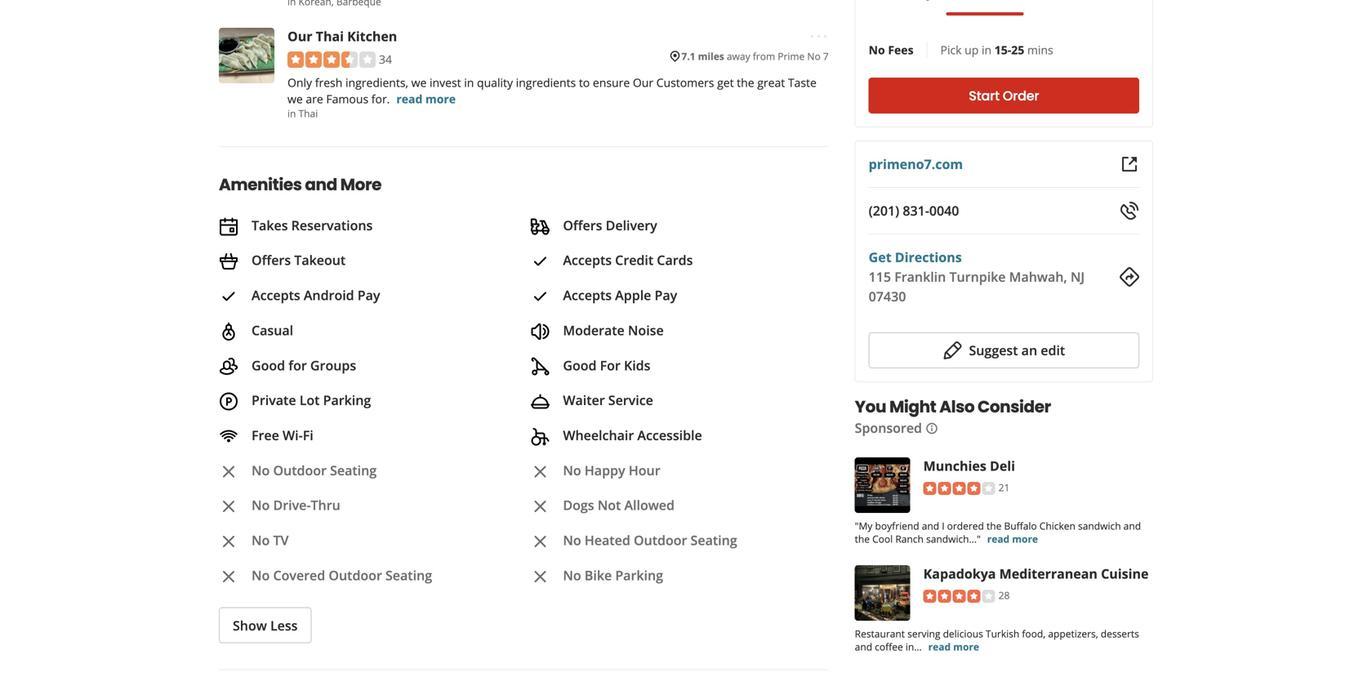 Task type: vqa. For each thing, say whether or not it's contained in the screenshot.
Start Order button
yes



Task type: locate. For each thing, give the bounding box(es) containing it.
heated
[[585, 531, 630, 549]]

24 close v2 image for no bike parking
[[530, 567, 550, 586]]

2 vertical spatial outdoor
[[329, 566, 382, 584]]

0 horizontal spatial good
[[252, 356, 285, 374]]

more down invest
[[426, 91, 456, 106]]

0 vertical spatial read
[[397, 91, 423, 106]]

0 horizontal spatial read more link
[[397, 91, 456, 106]]

24 close v2 image
[[530, 462, 550, 481], [219, 497, 239, 516], [530, 497, 550, 516], [219, 532, 239, 551], [530, 532, 550, 551]]

0 horizontal spatial seating
[[330, 461, 377, 479]]

and left the coffee
[[855, 640, 872, 653]]

restaurant
[[855, 627, 905, 640]]

thai for our
[[316, 27, 344, 45]]

miles
[[698, 49, 724, 63]]

4 star rating image down munchies
[[924, 482, 995, 495]]

our right ensure
[[633, 75, 654, 90]]

outdoor for no covered outdoor seating
[[329, 566, 382, 584]]

and right sandwich at the right of page
[[1124, 519, 1141, 533]]

24 close v2 image left the drive-
[[219, 497, 239, 516]]

1 good from the left
[[252, 356, 285, 374]]

no for no heated outdoor seating
[[563, 531, 581, 549]]

1 horizontal spatial offers
[[563, 216, 602, 234]]

read more for munchies
[[987, 532, 1038, 546]]

24 close v2 image up show
[[219, 567, 239, 586]]

private
[[252, 391, 296, 409]]

1 vertical spatial read more link
[[987, 532, 1038, 546]]

2 vertical spatial read more
[[929, 640, 979, 653]]

1 vertical spatial in
[[464, 75, 474, 90]]

24 checkmark v2 image up 24 sound on v2 icon
[[530, 287, 550, 306]]

34
[[379, 51, 392, 67]]

24 close v2 image down 24 wheelchair v2 image
[[530, 462, 550, 481]]

amenities and more
[[219, 173, 381, 196]]

an
[[1022, 341, 1038, 359]]

food,
[[1022, 627, 1046, 640]]

start
[[969, 87, 1000, 105]]

1 vertical spatial read more
[[987, 532, 1038, 546]]

our inside only fresh ingredients, we invest in quality ingredients to ensure our customers get the great taste we are famous for.
[[633, 75, 654, 90]]

read more down invest
[[397, 91, 456, 106]]

deli
[[990, 457, 1015, 475]]

allowed
[[624, 496, 675, 514]]

24 checkmark v2 image for accepts credit cards
[[530, 252, 550, 271]]

offers right the 24 order v2 icon
[[563, 216, 602, 234]]

accepts down "offers delivery"
[[563, 251, 612, 269]]

24 checkmark v2 image
[[530, 252, 550, 271], [219, 287, 239, 306], [530, 287, 550, 306]]

0 vertical spatial 4 star rating image
[[924, 482, 995, 495]]

24 order v2 image
[[530, 217, 550, 236]]

no down free
[[252, 461, 270, 479]]

read
[[397, 91, 423, 106], [987, 532, 1010, 546], [929, 640, 951, 653]]

24 close v2 image for no drive-thru
[[219, 497, 239, 516]]

4 star rating image
[[924, 482, 995, 495], [924, 590, 995, 603]]

for
[[600, 356, 621, 374]]

no left "bike"
[[563, 566, 581, 584]]

0 vertical spatial read more
[[397, 91, 456, 106]]

the left buffalo
[[987, 519, 1002, 533]]

outdoor for no heated outdoor seating
[[634, 531, 687, 549]]

24 more v2 image
[[809, 26, 829, 46]]

0 horizontal spatial read more
[[397, 91, 456, 106]]

turnpike
[[950, 268, 1006, 285]]

no left the 7
[[807, 49, 821, 63]]

read more right in…
[[929, 640, 979, 653]]

24 close v2 image down 24 wifi v2 image
[[219, 462, 239, 481]]

0 vertical spatial offers
[[563, 216, 602, 234]]

good left for
[[563, 356, 597, 374]]

seating
[[330, 461, 377, 479], [691, 531, 737, 549], [386, 566, 432, 584]]

1 horizontal spatial in
[[464, 75, 474, 90]]

groups
[[310, 356, 356, 374]]

parking down the no heated outdoor seating
[[615, 566, 663, 584]]

1 vertical spatial seating
[[691, 531, 737, 549]]

in right up
[[982, 42, 992, 58]]

accepts apple pay
[[563, 286, 677, 304]]

accepts credit cards
[[563, 251, 693, 269]]

fresh
[[315, 75, 343, 90]]

1 horizontal spatial good
[[563, 356, 597, 374]]

our thai kitchen image
[[219, 28, 274, 83]]

no left the drive-
[[252, 496, 270, 514]]

to
[[579, 75, 590, 90]]

read more up kapadokya mediterranean cuisine
[[987, 532, 1038, 546]]

2 horizontal spatial more
[[1012, 532, 1038, 546]]

read for munchies
[[987, 532, 1010, 546]]

ingredients
[[516, 75, 576, 90]]

1 horizontal spatial read more
[[929, 640, 979, 653]]

2 vertical spatial more
[[953, 640, 979, 653]]

24 wifi v2 image
[[219, 427, 239, 446]]

0 horizontal spatial our
[[288, 27, 312, 45]]

in inside only fresh ingredients, we invest in quality ingredients to ensure our customers get the great taste we are famous for.
[[464, 75, 474, 90]]

get
[[869, 248, 892, 266]]

2 horizontal spatial outdoor
[[634, 531, 687, 549]]

2 horizontal spatial read more
[[987, 532, 1038, 546]]

fi
[[303, 426, 313, 444]]

(201) 831-0040
[[869, 202, 959, 219]]

24 waiter v2 image
[[530, 392, 550, 411]]

24 close v2 image left heated
[[530, 532, 550, 551]]

accepts up casual
[[252, 286, 300, 304]]

2 vertical spatial in
[[288, 106, 296, 120]]

our up 3.5 star rating image
[[288, 27, 312, 45]]

restaurant serving delicious turkish food, appetizers, desserts and coffee in…
[[855, 627, 1139, 653]]

suggest
[[969, 341, 1018, 359]]

21
[[999, 481, 1010, 494]]

1 vertical spatial 4 star rating image
[[924, 590, 995, 603]]

mins
[[1028, 42, 1054, 58]]

directions
[[895, 248, 962, 266]]

good for kids
[[563, 356, 651, 374]]

read more link right in…
[[929, 640, 979, 653]]

parking
[[323, 391, 371, 409], [615, 566, 663, 584]]

start order
[[969, 87, 1039, 105]]

1 horizontal spatial outdoor
[[329, 566, 382, 584]]

you
[[855, 395, 886, 418]]

bike
[[585, 566, 612, 584]]

pay right apple
[[655, 286, 677, 304]]

outdoor up no drive-thru
[[273, 461, 327, 479]]

1 horizontal spatial the
[[855, 532, 870, 546]]

read right ordered
[[987, 532, 1010, 546]]

munchies deli
[[924, 457, 1015, 475]]

show less
[[233, 617, 298, 634]]

24 close v2 image left "bike"
[[530, 567, 550, 586]]

2 horizontal spatial read
[[987, 532, 1010, 546]]

sandwich…"
[[926, 532, 981, 546]]

no left happy
[[563, 461, 581, 479]]

1 horizontal spatial more
[[953, 640, 979, 653]]

1 vertical spatial thai
[[299, 106, 318, 120]]

offers for offers takeout
[[252, 251, 291, 269]]

no left fees
[[869, 42, 885, 58]]

1 horizontal spatial our
[[633, 75, 654, 90]]

kapadokya mediterranean cuisine image
[[855, 565, 911, 621]]

get directions 115 franklin turnpike mahwah, nj 07430
[[869, 248, 1085, 305]]

24 checkmark v2 image for accepts apple pay
[[530, 287, 550, 306]]

0 vertical spatial thai
[[316, 27, 344, 45]]

read right for.
[[397, 91, 423, 106]]

24 kids v2 image
[[530, 357, 550, 376]]

more left 'turkish'
[[953, 640, 979, 653]]

read more link down invest
[[397, 91, 456, 106]]

offers delivery
[[563, 216, 657, 234]]

munchies deli link
[[924, 457, 1015, 475]]

no for no happy hour
[[563, 461, 581, 479]]

1 vertical spatial offers
[[252, 251, 291, 269]]

accepts for accepts apple pay
[[563, 286, 612, 304]]

0 horizontal spatial outdoor
[[273, 461, 327, 479]]

android
[[304, 286, 354, 304]]

seating for no heated outdoor seating
[[691, 531, 737, 549]]

start order button
[[869, 78, 1140, 114]]

ranch
[[896, 532, 924, 546]]

0 horizontal spatial offers
[[252, 251, 291, 269]]

outdoor right covered
[[329, 566, 382, 584]]

2 horizontal spatial seating
[[691, 531, 737, 549]]

24 checkmark v2 image up 24 ambience v2 icon
[[219, 287, 239, 306]]

read more link
[[397, 91, 456, 106], [987, 532, 1038, 546], [929, 640, 979, 653]]

831-
[[903, 202, 930, 219]]

good left 'for'
[[252, 356, 285, 374]]

1 vertical spatial we
[[288, 91, 303, 106]]

24 wheelchair v2 image
[[530, 427, 550, 446]]

no for no fees
[[869, 42, 885, 58]]

tab
[[947, 0, 1024, 16]]

kids
[[624, 356, 651, 374]]

1 horizontal spatial we
[[411, 75, 427, 90]]

2 horizontal spatial read more link
[[987, 532, 1038, 546]]

2 4 star rating image from the top
[[924, 590, 995, 603]]

no tv
[[252, 531, 289, 549]]

boyfriend
[[875, 519, 919, 533]]

0 vertical spatial in
[[982, 42, 992, 58]]

thai up 3.5 star rating image
[[316, 27, 344, 45]]

read right in…
[[929, 640, 951, 653]]

0 horizontal spatial pay
[[358, 286, 380, 304]]

noise
[[628, 321, 664, 339]]

prime
[[778, 49, 805, 63]]

no down no tv
[[252, 566, 270, 584]]

1 4 star rating image from the top
[[924, 482, 995, 495]]

fees
[[888, 42, 914, 58]]

2 vertical spatial seating
[[386, 566, 432, 584]]

thai down only
[[299, 106, 318, 120]]

24 checkmark v2 image down the 24 order v2 icon
[[530, 252, 550, 271]]

4 star rating image down kapadokya
[[924, 590, 995, 603]]

0 vertical spatial read more link
[[397, 91, 456, 106]]

read more for kapadokya
[[929, 640, 979, 653]]

2 horizontal spatial in
[[982, 42, 992, 58]]

in
[[982, 42, 992, 58], [464, 75, 474, 90], [288, 106, 296, 120]]

takes
[[252, 216, 288, 234]]

parking right lot
[[323, 391, 371, 409]]

24 close v2 image left no tv
[[219, 532, 239, 551]]

cool
[[873, 532, 893, 546]]

24 close v2 image for dogs not allowed
[[530, 497, 550, 516]]

0 vertical spatial parking
[[323, 391, 371, 409]]

0 horizontal spatial parking
[[323, 391, 371, 409]]

outdoor
[[273, 461, 327, 479], [634, 531, 687, 549], [329, 566, 382, 584]]

1 horizontal spatial pay
[[655, 286, 677, 304]]

read more link up kapadokya mediterranean cuisine
[[987, 532, 1038, 546]]

pay for accepts android pay
[[358, 286, 380, 304]]

offers for offers delivery
[[563, 216, 602, 234]]

2 vertical spatial read
[[929, 640, 951, 653]]

only fresh ingredients, we invest in quality ingredients to ensure our customers get the great taste we are famous for.
[[288, 75, 817, 106]]

read for kapadokya
[[929, 640, 951, 653]]

we down only
[[288, 91, 303, 106]]

in right invest
[[464, 75, 474, 90]]

kapadokya mediterranean cuisine
[[924, 565, 1149, 582]]

more
[[426, 91, 456, 106], [1012, 532, 1038, 546], [953, 640, 979, 653]]

i
[[942, 519, 945, 533]]

accepts up moderate
[[563, 286, 612, 304]]

outdoor down 'allowed'
[[634, 531, 687, 549]]

1 vertical spatial outdoor
[[634, 531, 687, 549]]

delivery
[[606, 216, 657, 234]]

sandwich
[[1078, 519, 1121, 533]]

24 checkmark v2 image for accepts android pay
[[219, 287, 239, 306]]

no for no outdoor seating
[[252, 461, 270, 479]]

pay right android
[[358, 286, 380, 304]]

tab list
[[869, 0, 1024, 16]]

accepts for accepts credit cards
[[563, 251, 612, 269]]

1 horizontal spatial seating
[[386, 566, 432, 584]]

1 horizontal spatial read
[[929, 640, 951, 653]]

24 close v2 image
[[219, 462, 239, 481], [219, 567, 239, 586], [530, 567, 550, 586]]

thai
[[316, 27, 344, 45], [299, 106, 318, 120]]

1 vertical spatial more
[[1012, 532, 1038, 546]]

amenities and more element
[[193, 146, 842, 643]]

1 vertical spatial our
[[633, 75, 654, 90]]

no happy hour
[[563, 461, 661, 479]]

kapadokya mediterranean cuisine link
[[924, 565, 1149, 582]]

24 ambience v2 image
[[219, 322, 239, 341]]

offers
[[563, 216, 602, 234], [252, 251, 291, 269]]

in left are
[[288, 106, 296, 120]]

no left tv
[[252, 531, 270, 549]]

2 pay from the left
[[655, 286, 677, 304]]

get
[[717, 75, 734, 90]]

we left invest
[[411, 75, 427, 90]]

no for no tv
[[252, 531, 270, 549]]

more left chicken
[[1012, 532, 1038, 546]]

0 vertical spatial we
[[411, 75, 427, 90]]

1 vertical spatial read
[[987, 532, 1010, 546]]

0 horizontal spatial the
[[737, 75, 754, 90]]

the right get
[[737, 75, 754, 90]]

2 vertical spatial read more link
[[929, 640, 979, 653]]

24 close v2 image left dogs
[[530, 497, 550, 516]]

and
[[305, 173, 337, 196], [922, 519, 939, 533], [1124, 519, 1141, 533], [855, 640, 872, 653]]

sponsored
[[855, 419, 922, 437]]

0 vertical spatial more
[[426, 91, 456, 106]]

1 vertical spatial parking
[[615, 566, 663, 584]]

24 close v2 image for no happy hour
[[530, 462, 550, 481]]

ingredients,
[[345, 75, 408, 90]]

1 pay from the left
[[358, 286, 380, 304]]

the left cool
[[855, 532, 870, 546]]

takes reservations
[[252, 216, 373, 234]]

no left heated
[[563, 531, 581, 549]]

more for kapadokya
[[953, 640, 979, 653]]

hour
[[629, 461, 661, 479]]

no fees
[[869, 42, 914, 58]]

2 good from the left
[[563, 356, 597, 374]]

offers down takes at top left
[[252, 251, 291, 269]]

115
[[869, 268, 891, 285]]

24 directions v2 image
[[1120, 267, 1140, 287]]

1 horizontal spatial parking
[[615, 566, 663, 584]]

1 horizontal spatial read more link
[[929, 640, 979, 653]]

in…
[[906, 640, 922, 653]]

turkish
[[986, 627, 1020, 640]]

2 horizontal spatial the
[[987, 519, 1002, 533]]

no
[[869, 42, 885, 58], [807, 49, 821, 63], [252, 461, 270, 479], [563, 461, 581, 479], [252, 496, 270, 514], [252, 531, 270, 549], [563, 531, 581, 549], [252, 566, 270, 584], [563, 566, 581, 584]]



Task type: describe. For each thing, give the bounding box(es) containing it.
read more link for munchies
[[987, 532, 1038, 546]]

28
[[999, 589, 1010, 602]]

ordered
[[947, 519, 984, 533]]

read more link for kapadokya
[[929, 640, 979, 653]]

primeno7.com link
[[869, 155, 963, 173]]

nj
[[1071, 268, 1085, 285]]

get directions link
[[869, 248, 962, 266]]

parking for private lot parking
[[323, 391, 371, 409]]

waiter service
[[563, 391, 653, 409]]

also
[[940, 395, 975, 418]]

0 horizontal spatial in
[[288, 106, 296, 120]]

suggest an edit
[[969, 341, 1065, 359]]

0 vertical spatial seating
[[330, 461, 377, 479]]

customers
[[656, 75, 714, 90]]

no for no covered outdoor seating
[[252, 566, 270, 584]]

covered
[[273, 566, 325, 584]]

accessible
[[637, 426, 702, 444]]

no drive-thru
[[252, 496, 340, 514]]

service
[[608, 391, 653, 409]]

24 external link v2 image
[[1120, 154, 1140, 174]]

are
[[306, 91, 323, 106]]

famous
[[326, 91, 369, 106]]

0 horizontal spatial more
[[426, 91, 456, 106]]

cuisine
[[1101, 565, 1149, 582]]

and left i
[[922, 519, 939, 533]]

wi-
[[283, 426, 303, 444]]

4 star rating image for munchies
[[924, 482, 995, 495]]

"my boyfriend and i ordered the buffalo chicken sandwich and the cool ranch sandwich…"
[[855, 519, 1141, 546]]

lot
[[300, 391, 320, 409]]

takeout tab panel
[[869, 16, 1024, 22]]

24 sound on v2 image
[[530, 322, 550, 341]]

amenities
[[219, 173, 302, 196]]

franklin
[[895, 268, 946, 285]]

seating for no covered outdoor seating
[[386, 566, 432, 584]]

0 vertical spatial outdoor
[[273, 461, 327, 479]]

mediterranean
[[1000, 565, 1098, 582]]

appetizers,
[[1048, 627, 1098, 640]]

and inside restaurant serving delicious turkish food, appetizers, desserts and coffee in…
[[855, 640, 872, 653]]

(201)
[[869, 202, 900, 219]]

24 close v2 image for no heated outdoor seating
[[530, 532, 550, 551]]

24 close v2 image for no outdoor seating
[[219, 462, 239, 481]]

our thai kitchen link
[[288, 27, 397, 45]]

help improve yelp element
[[219, 669, 829, 673]]

16 info v2 image
[[926, 422, 939, 435]]

offers takeout
[[252, 251, 346, 269]]

delicious
[[943, 627, 983, 640]]

pay for accepts apple pay
[[655, 286, 677, 304]]

munchies
[[924, 457, 987, 475]]

24 close v2 image for no covered outdoor seating
[[219, 567, 239, 586]]

edit
[[1041, 341, 1065, 359]]

desserts
[[1101, 627, 1139, 640]]

our thai kitchen
[[288, 27, 397, 45]]

free
[[252, 426, 279, 444]]

24 shopping v2 image
[[219, 252, 239, 271]]

0 vertical spatial our
[[288, 27, 312, 45]]

3.5 star rating image
[[288, 51, 376, 68]]

no for no drive-thru
[[252, 496, 270, 514]]

no outdoor seating
[[252, 461, 377, 479]]

24 parking v2 image
[[219, 392, 239, 411]]

for.
[[371, 91, 390, 106]]

kitchen
[[347, 27, 397, 45]]

primeno7.com
[[869, 155, 963, 173]]

16 marker v2 image
[[668, 50, 682, 63]]

munchies deli image
[[855, 457, 911, 513]]

24 reservation v2 image
[[219, 217, 239, 236]]

you might also consider
[[855, 395, 1051, 418]]

show less button
[[219, 607, 312, 643]]

up
[[965, 42, 979, 58]]

thru
[[311, 496, 340, 514]]

24 phone v2 image
[[1120, 201, 1140, 221]]

no heated outdoor seating
[[563, 531, 737, 549]]

24 groups v2 image
[[219, 357, 239, 376]]

7.1
[[682, 49, 696, 63]]

apple
[[615, 286, 651, 304]]

no for no bike parking
[[563, 566, 581, 584]]

0 horizontal spatial we
[[288, 91, 303, 106]]

no covered outdoor seating
[[252, 566, 432, 584]]

order
[[1003, 87, 1039, 105]]

away
[[727, 49, 750, 63]]

more for munchies
[[1012, 532, 1038, 546]]

24 close v2 image for no tv
[[219, 532, 239, 551]]

4 star rating image for kapadokya
[[924, 590, 995, 603]]

in thai
[[288, 106, 318, 120]]

25
[[1011, 42, 1025, 58]]

no bike parking
[[563, 566, 663, 584]]

parking for no bike parking
[[615, 566, 663, 584]]

quality
[[477, 75, 513, 90]]

thai for in
[[299, 106, 318, 120]]

moderate noise
[[563, 321, 664, 339]]

less
[[270, 617, 298, 634]]

7
[[823, 49, 829, 63]]

tv
[[273, 531, 289, 549]]

free wi-fi
[[252, 426, 313, 444]]

good for good for kids
[[563, 356, 597, 374]]

not
[[598, 496, 621, 514]]

kapadokya
[[924, 565, 996, 582]]

wheelchair accessible
[[563, 426, 702, 444]]

good for good for groups
[[252, 356, 285, 374]]

accepts for accepts android pay
[[252, 286, 300, 304]]

coffee
[[875, 640, 903, 653]]

wheelchair
[[563, 426, 634, 444]]

0 horizontal spatial read
[[397, 91, 423, 106]]

and left more
[[305, 173, 337, 196]]

reservations
[[291, 216, 373, 234]]

dogs
[[563, 496, 594, 514]]

dogs not allowed
[[563, 496, 675, 514]]

the inside only fresh ingredients, we invest in quality ingredients to ensure our customers get the great taste we are famous for.
[[737, 75, 754, 90]]

24 pencil v2 image
[[943, 341, 963, 360]]

invest
[[430, 75, 461, 90]]

chicken
[[1040, 519, 1076, 533]]

show
[[233, 617, 267, 634]]

cards
[[657, 251, 693, 269]]

"my
[[855, 519, 873, 533]]



